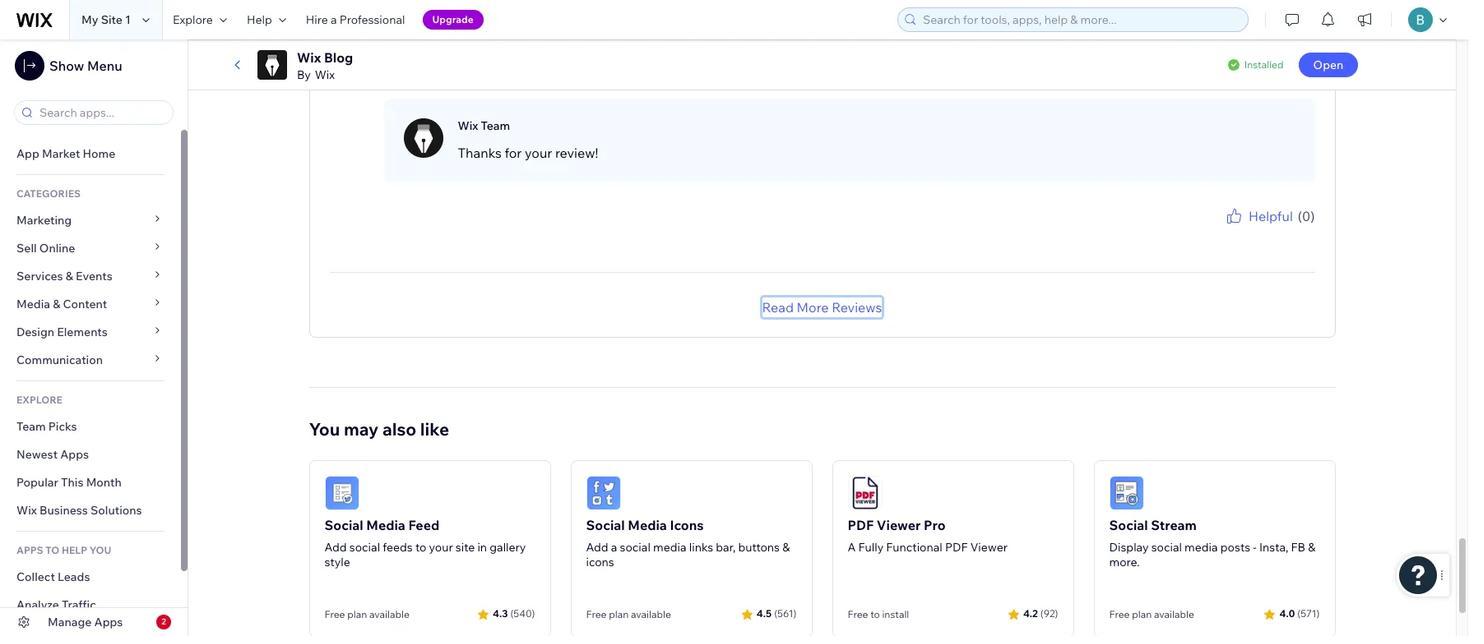 Task type: locate. For each thing, give the bounding box(es) containing it.
1 horizontal spatial pdf
[[945, 540, 968, 555]]

1 vertical spatial team
[[16, 420, 46, 434]]

0 vertical spatial for
[[505, 144, 522, 161]]

free plan available down style
[[325, 608, 410, 621]]

services
[[16, 269, 63, 284]]

hire a professional link
[[296, 0, 415, 39]]

icons
[[670, 517, 704, 534]]

free plan available down more.
[[1109, 608, 1194, 621]]

media up 'feeds' at left bottom
[[366, 517, 405, 534]]

1 available from the left
[[369, 608, 410, 621]]

more.
[[1109, 555, 1140, 570]]

1 vertical spatial for
[[1234, 226, 1247, 238]]

social down social media feed logo
[[325, 517, 363, 534]]

1 vertical spatial your
[[1249, 226, 1270, 238]]

to
[[415, 540, 426, 555], [870, 608, 880, 621]]

plan for icons
[[609, 608, 629, 621]]

viewer
[[877, 517, 921, 534], [970, 540, 1008, 555]]

media inside the social stream display social media posts - insta, fb & more.
[[1185, 540, 1218, 555]]

pdf up a
[[848, 517, 874, 534]]

4.2
[[1023, 608, 1038, 620]]

4 free from the left
[[1109, 608, 1130, 621]]

1 vertical spatial pdf
[[945, 540, 968, 555]]

team down explore
[[16, 420, 46, 434]]

0 vertical spatial to
[[415, 540, 426, 555]]

-
[[1253, 540, 1257, 555]]

4.5 (561)
[[757, 608, 797, 620]]

to down "feed"
[[415, 540, 426, 555]]

4.0
[[1280, 608, 1295, 620]]

social inside social media icons add a social media links bar, buttons & icons
[[620, 540, 651, 555]]

2 horizontal spatial social
[[1109, 517, 1148, 534]]

add down social media feed logo
[[325, 540, 347, 555]]

2 free from the left
[[586, 608, 607, 621]]

plan down more.
[[1132, 608, 1152, 621]]

display
[[1109, 540, 1149, 555]]

available for icons
[[631, 608, 671, 621]]

1 add from the left
[[325, 540, 347, 555]]

to inside social media feed add social feeds to your site in gallery style
[[415, 540, 426, 555]]

0 horizontal spatial media
[[653, 540, 687, 555]]

your down helpful
[[1249, 226, 1270, 238]]

add inside social media icons add a social media links bar, buttons & icons
[[586, 540, 608, 555]]

1 media from the left
[[653, 540, 687, 555]]

may
[[344, 418, 379, 440]]

social inside social media icons add a social media links bar, buttons & icons
[[586, 517, 625, 534]]

1 vertical spatial to
[[870, 608, 880, 621]]

2 social from the left
[[586, 517, 625, 534]]

home
[[83, 146, 115, 161]]

your left review!
[[525, 144, 552, 161]]

free plan available for icons
[[586, 608, 671, 621]]

0 horizontal spatial available
[[369, 608, 410, 621]]

wix up thanks
[[458, 118, 478, 133]]

your
[[525, 144, 552, 161], [1249, 226, 1270, 238], [429, 540, 453, 555]]

media
[[653, 540, 687, 555], [1185, 540, 1218, 555]]

2 horizontal spatial social
[[1151, 540, 1182, 555]]

1 social from the left
[[349, 540, 380, 555]]

1 vertical spatial viewer
[[970, 540, 1008, 555]]

media
[[16, 297, 50, 312], [366, 517, 405, 534], [628, 517, 667, 534]]

viewer up functional
[[877, 517, 921, 534]]

1 horizontal spatial social
[[586, 517, 625, 534]]

(540)
[[510, 608, 535, 620]]

0 horizontal spatial social
[[349, 540, 380, 555]]

social
[[325, 517, 363, 534], [586, 517, 625, 534], [1109, 517, 1148, 534]]

0 vertical spatial pdf
[[848, 517, 874, 534]]

apps to help you
[[16, 545, 111, 557]]

2 vertical spatial your
[[429, 540, 453, 555]]

wix up by
[[297, 49, 321, 66]]

free plan available for feed
[[325, 608, 410, 621]]

social right icons
[[620, 540, 651, 555]]

free down style
[[325, 608, 345, 621]]

& inside social media icons add a social media links bar, buttons & icons
[[782, 540, 790, 555]]

sidebar element
[[0, 39, 188, 637]]

0 horizontal spatial media
[[16, 297, 50, 312]]

0 horizontal spatial plan
[[347, 608, 367, 621]]

0 horizontal spatial pdf
[[848, 517, 874, 534]]

social for social media icons
[[586, 517, 625, 534]]

wix team
[[458, 118, 510, 133]]

media left posts
[[1185, 540, 1218, 555]]

1 horizontal spatial team
[[481, 118, 510, 133]]

social down the stream
[[1151, 540, 1182, 555]]

media left icons
[[628, 517, 667, 534]]

3 plan from the left
[[1132, 608, 1152, 621]]

social up the "display"
[[1109, 517, 1148, 534]]

media inside social media icons add a social media links bar, buttons & icons
[[628, 517, 667, 534]]

media inside social media feed add social feeds to your site in gallery style
[[366, 517, 405, 534]]

show menu button
[[15, 51, 122, 81]]

4.3 (540)
[[493, 608, 535, 620]]

2 horizontal spatial available
[[1154, 608, 1194, 621]]

posts
[[1221, 540, 1250, 555]]

0 horizontal spatial free plan available
[[325, 608, 410, 621]]

apps up this on the left bottom of the page
[[60, 447, 89, 462]]

wix business solutions
[[16, 503, 142, 518]]

Search for tools, apps, help & more... field
[[918, 8, 1243, 31]]

social inside social media feed add social feeds to your site in gallery style
[[325, 517, 363, 534]]

2 horizontal spatial free plan available
[[1109, 608, 1194, 621]]

1 horizontal spatial media
[[366, 517, 405, 534]]

helpful button
[[1224, 206, 1293, 226]]

1 horizontal spatial apps
[[94, 615, 123, 630]]

1 vertical spatial a
[[611, 540, 617, 555]]

upgrade button
[[422, 10, 484, 30]]

1 vertical spatial apps
[[94, 615, 123, 630]]

wix business solutions link
[[0, 497, 181, 525]]

team picks link
[[0, 413, 181, 441]]

2 available from the left
[[631, 608, 671, 621]]

social
[[349, 540, 380, 555], [620, 540, 651, 555], [1151, 540, 1182, 555]]

more
[[797, 299, 829, 316]]

upgrade
[[432, 13, 474, 26]]

2
[[161, 617, 166, 628]]

traffic
[[62, 598, 96, 613]]

a down social media icons logo
[[611, 540, 617, 555]]

0 vertical spatial viewer
[[877, 517, 921, 534]]

wix for business
[[16, 503, 37, 518]]

plan
[[347, 608, 367, 621], [609, 608, 629, 621], [1132, 608, 1152, 621]]

services & events link
[[0, 262, 181, 290]]

3 free plan available from the left
[[1109, 608, 1194, 621]]

1 horizontal spatial free plan available
[[586, 608, 671, 621]]

0 vertical spatial a
[[331, 12, 337, 27]]

in
[[477, 540, 487, 555]]

0 horizontal spatial for
[[505, 144, 522, 161]]

2 horizontal spatial plan
[[1132, 608, 1152, 621]]

for right you
[[1234, 226, 1247, 238]]

plan down style
[[347, 608, 367, 621]]

social down social media icons logo
[[586, 517, 625, 534]]

help
[[62, 545, 87, 557]]

social media icons add a social media links bar, buttons & icons
[[586, 517, 790, 570]]

pdf down pro
[[945, 540, 968, 555]]

hire
[[306, 12, 328, 27]]

feeds
[[383, 540, 413, 555]]

0 horizontal spatial social
[[325, 517, 363, 534]]

free down more.
[[1109, 608, 1130, 621]]

you
[[89, 545, 111, 557]]

& right fb
[[1308, 540, 1316, 555]]

Search apps... field
[[35, 101, 168, 124]]

free for social media feed
[[325, 608, 345, 621]]

3 social from the left
[[1109, 517, 1148, 534]]

manage apps
[[48, 615, 123, 630]]

2 media from the left
[[1185, 540, 1218, 555]]

0 horizontal spatial to
[[415, 540, 426, 555]]

social media feed logo image
[[325, 476, 359, 511]]

newest apps
[[16, 447, 89, 462]]

communication
[[16, 353, 105, 368]]

services & events
[[16, 269, 113, 284]]

app
[[16, 146, 39, 161]]

2 horizontal spatial media
[[628, 517, 667, 534]]

sell online link
[[0, 234, 181, 262]]

picks
[[48, 420, 77, 434]]

free
[[325, 608, 345, 621], [586, 608, 607, 621], [848, 608, 868, 621], [1109, 608, 1130, 621]]

free left the install
[[848, 608, 868, 621]]

1 horizontal spatial social
[[620, 540, 651, 555]]

3 social from the left
[[1151, 540, 1182, 555]]

social media icons logo image
[[586, 476, 621, 511]]

add for social media feed
[[325, 540, 347, 555]]

design elements link
[[0, 318, 181, 346]]

& left the content
[[53, 297, 60, 312]]

0 horizontal spatial team
[[16, 420, 46, 434]]

available down 'feeds' at left bottom
[[369, 608, 410, 621]]

add down social media icons logo
[[586, 540, 608, 555]]

plan for feed
[[347, 608, 367, 621]]

design
[[16, 325, 54, 340]]

plan for display
[[1132, 608, 1152, 621]]

3 free from the left
[[848, 608, 868, 621]]

help
[[247, 12, 272, 27]]

available down the social stream display social media posts - insta, fb & more.
[[1154, 608, 1194, 621]]

2 social from the left
[[620, 540, 651, 555]]

feed
[[408, 517, 439, 534]]

0 horizontal spatial apps
[[60, 447, 89, 462]]

1 free plan available from the left
[[325, 608, 410, 621]]

& right buttons
[[782, 540, 790, 555]]

3 available from the left
[[1154, 608, 1194, 621]]

media inside sidebar element
[[16, 297, 50, 312]]

marketing
[[16, 213, 72, 228]]

0 vertical spatial apps
[[60, 447, 89, 462]]

free plan available down icons
[[586, 608, 671, 621]]

social media feed add social feeds to your site in gallery style
[[325, 517, 526, 570]]

wix down popular
[[16, 503, 37, 518]]

show menu
[[49, 58, 122, 74]]

1 plan from the left
[[347, 608, 367, 621]]

sell online
[[16, 241, 75, 256]]

1 horizontal spatial plan
[[609, 608, 629, 621]]

team up thanks
[[481, 118, 510, 133]]

a
[[331, 12, 337, 27], [611, 540, 617, 555]]

2 plan from the left
[[609, 608, 629, 621]]

social stream logo image
[[1109, 476, 1144, 511]]

pdf viewer pro a fully functional pdf viewer
[[848, 517, 1008, 555]]

also
[[382, 418, 416, 440]]

to left the install
[[870, 608, 880, 621]]

1 horizontal spatial a
[[611, 540, 617, 555]]

social inside the social stream display social media posts - insta, fb & more.
[[1109, 517, 1148, 534]]

social for social media feed
[[325, 517, 363, 534]]

2 free plan available from the left
[[586, 608, 671, 621]]

your left the site
[[429, 540, 453, 555]]

0 horizontal spatial your
[[429, 540, 453, 555]]

1 free from the left
[[325, 608, 345, 621]]

0 horizontal spatial viewer
[[877, 517, 921, 534]]

solutions
[[90, 503, 142, 518]]

media down icons
[[653, 540, 687, 555]]

wix
[[297, 49, 321, 66], [315, 67, 335, 82], [458, 118, 478, 133], [16, 503, 37, 518]]

available down social media icons add a social media links bar, buttons & icons
[[631, 608, 671, 621]]

free down icons
[[586, 608, 607, 621]]

gallery
[[490, 540, 526, 555]]

pro
[[924, 517, 946, 534]]

1 social from the left
[[325, 517, 363, 534]]

0 vertical spatial your
[[525, 144, 552, 161]]

a right hire
[[331, 12, 337, 27]]

apps down traffic
[[94, 615, 123, 630]]

wix inside sidebar element
[[16, 503, 37, 518]]

plan down icons
[[609, 608, 629, 621]]

thanks for your review!
[[458, 144, 598, 161]]

analyze
[[16, 598, 59, 613]]

1 horizontal spatial for
[[1234, 226, 1247, 238]]

add for social media icons
[[586, 540, 608, 555]]

free for pdf viewer pro
[[848, 608, 868, 621]]

media & content link
[[0, 290, 181, 318]]

insta,
[[1259, 540, 1289, 555]]

market
[[42, 146, 80, 161]]

4.5
[[757, 608, 772, 620]]

collect leads
[[16, 570, 90, 585]]

for right thanks
[[505, 144, 522, 161]]

1 horizontal spatial available
[[631, 608, 671, 621]]

viewer right functional
[[970, 540, 1008, 555]]

1 horizontal spatial media
[[1185, 540, 1218, 555]]

1 horizontal spatial add
[[586, 540, 608, 555]]

social left 'feeds' at left bottom
[[349, 540, 380, 555]]

media up design
[[16, 297, 50, 312]]

0 horizontal spatial add
[[325, 540, 347, 555]]

add inside social media feed add social feeds to your site in gallery style
[[325, 540, 347, 555]]

2 add from the left
[[586, 540, 608, 555]]



Task type: describe. For each thing, give the bounding box(es) containing it.
pdf viewer pro logo image
[[848, 476, 882, 511]]

app market home
[[16, 146, 115, 161]]

team inside sidebar element
[[16, 420, 46, 434]]

my
[[81, 12, 98, 27]]

fully
[[858, 540, 884, 555]]

a inside social media icons add a social media links bar, buttons & icons
[[611, 540, 617, 555]]

social stream display social media posts - insta, fb & more.
[[1109, 517, 1316, 570]]

sell
[[16, 241, 37, 256]]

feedback
[[1272, 226, 1315, 238]]

analyze traffic
[[16, 598, 96, 613]]

show
[[49, 58, 84, 74]]

1 horizontal spatial to
[[870, 608, 880, 621]]

read
[[762, 299, 794, 316]]

w i image
[[403, 118, 443, 158]]

& inside the social stream display social media posts - insta, fb & more.
[[1308, 540, 1316, 555]]

menu
[[87, 58, 122, 74]]

2 horizontal spatial your
[[1249, 226, 1270, 238]]

stream
[[1151, 517, 1197, 534]]

categories
[[16, 188, 81, 200]]

media for social media feed
[[366, 517, 405, 534]]

app market home link
[[0, 140, 181, 168]]

help button
[[237, 0, 296, 39]]

read more reviews
[[762, 299, 882, 316]]

online
[[39, 241, 75, 256]]

to
[[45, 545, 59, 557]]

you
[[309, 418, 340, 440]]

a
[[848, 540, 856, 555]]

this
[[61, 475, 83, 490]]

open button
[[1299, 53, 1358, 77]]

wix for team
[[458, 118, 478, 133]]

newest apps link
[[0, 441, 181, 469]]

your inside social media feed add social feeds to your site in gallery style
[[429, 540, 453, 555]]

review!
[[555, 144, 598, 161]]

elements
[[57, 325, 108, 340]]

1 horizontal spatial your
[[525, 144, 552, 161]]

newest
[[16, 447, 58, 462]]

site
[[456, 540, 475, 555]]

site
[[101, 12, 122, 27]]

marketing link
[[0, 206, 181, 234]]

collect leads link
[[0, 563, 181, 591]]

4.3
[[493, 608, 508, 620]]

4.2 (92)
[[1023, 608, 1058, 620]]

bar,
[[716, 540, 736, 555]]

wix right by
[[315, 67, 335, 82]]

analyze traffic link
[[0, 591, 181, 619]]

apps for manage apps
[[94, 615, 123, 630]]

(0)
[[1298, 208, 1315, 224]]

fb
[[1291, 540, 1306, 555]]

installed
[[1244, 58, 1284, 71]]

links
[[689, 540, 713, 555]]

(561)
[[774, 608, 797, 620]]

0 vertical spatial team
[[481, 118, 510, 133]]

icons
[[586, 555, 614, 570]]

open
[[1313, 58, 1344, 72]]

month
[[86, 475, 122, 490]]

social inside the social stream display social media posts - insta, fb & more.
[[1151, 540, 1182, 555]]

media for social media icons
[[628, 517, 667, 534]]

style
[[325, 555, 350, 570]]

explore
[[173, 12, 213, 27]]

my site 1
[[81, 12, 131, 27]]

& left events
[[66, 269, 73, 284]]

popular this month
[[16, 475, 122, 490]]

1 horizontal spatial viewer
[[970, 540, 1008, 555]]

design elements
[[16, 325, 108, 340]]

thank
[[1184, 226, 1213, 238]]

apps for newest apps
[[60, 447, 89, 462]]

wix blog logo image
[[257, 50, 287, 80]]

available for feed
[[369, 608, 410, 621]]

social inside social media feed add social feeds to your site in gallery style
[[349, 540, 380, 555]]

1
[[125, 12, 131, 27]]

wix for blog
[[297, 49, 321, 66]]

free to install
[[848, 608, 909, 621]]

explore
[[16, 394, 62, 406]]

wix blog by wix
[[297, 49, 353, 82]]

reviews
[[832, 299, 882, 316]]

thanks
[[458, 144, 502, 161]]

free for social stream
[[1109, 608, 1130, 621]]

team picks
[[16, 420, 77, 434]]

0 horizontal spatial a
[[331, 12, 337, 27]]

popular
[[16, 475, 58, 490]]

media & content
[[16, 297, 107, 312]]

available for display
[[1154, 608, 1194, 621]]

communication link
[[0, 346, 181, 374]]

business
[[39, 503, 88, 518]]

read more reviews button
[[762, 297, 882, 317]]

4.0 (571)
[[1280, 608, 1320, 620]]

collect
[[16, 570, 55, 585]]

media inside social media icons add a social media links bar, buttons & icons
[[653, 540, 687, 555]]

functional
[[886, 540, 943, 555]]

hire a professional
[[306, 12, 405, 27]]

free for social media icons
[[586, 608, 607, 621]]

like
[[420, 418, 449, 440]]

leads
[[58, 570, 90, 585]]

manage
[[48, 615, 92, 630]]

install
[[882, 608, 909, 621]]

(571)
[[1297, 608, 1320, 620]]

you
[[1215, 226, 1232, 238]]

social for social stream
[[1109, 517, 1148, 534]]

free plan available for display
[[1109, 608, 1194, 621]]



Task type: vqa. For each thing, say whether or not it's contained in the screenshot.
4.3 (540)
yes



